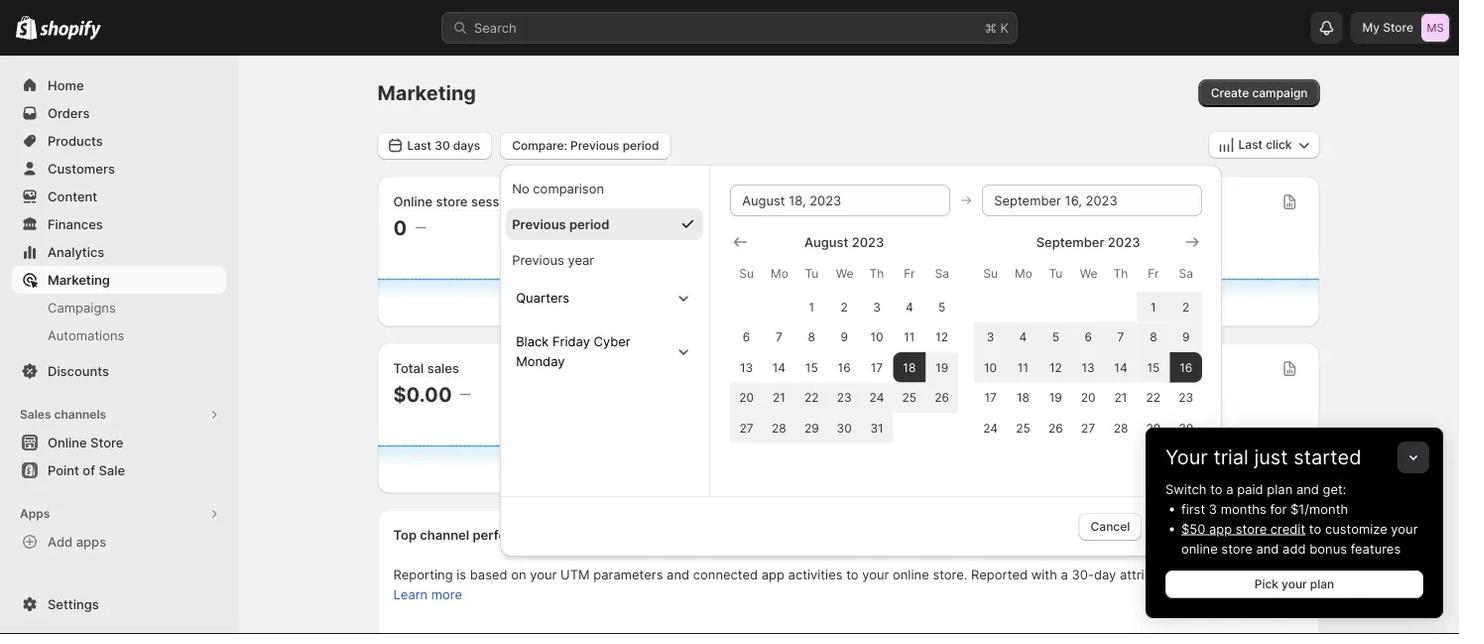 Task type: locate. For each thing, give the bounding box(es) containing it.
2 tu from the left
[[1049, 266, 1063, 281]]

1 friday element from the left
[[894, 256, 926, 292]]

0 horizontal spatial 4 button
[[894, 292, 926, 322]]

pick your plan
[[1255, 577, 1335, 592]]

last
[[1239, 137, 1263, 152], [407, 138, 432, 153]]

0 horizontal spatial 14 button
[[763, 352, 796, 382]]

0 vertical spatial 5
[[939, 299, 946, 314]]

2 friday element from the left
[[1138, 256, 1170, 292]]

7 button up sales attributed to marketing
[[763, 322, 796, 352]]

1 horizontal spatial th
[[1114, 266, 1129, 281]]

7 for 2nd 7 button from the left
[[1118, 330, 1125, 344]]

th down august 2023
[[870, 266, 885, 281]]

2 1 from the left
[[1151, 299, 1157, 314]]

17
[[871, 360, 884, 374], [985, 390, 997, 405]]

28 button down orders attributed to marketing
[[1105, 413, 1138, 443]]

more
[[432, 587, 463, 602]]

23 up your
[[1179, 390, 1194, 405]]

1 horizontal spatial 3 button
[[975, 322, 1007, 352]]

4 for the rightmost 4 button
[[1020, 330, 1027, 344]]

1 15 from the left
[[806, 360, 819, 374]]

1 horizontal spatial 29
[[1147, 421, 1161, 435]]

september 2023
[[1037, 234, 1141, 249]]

1 horizontal spatial 7 button
[[1105, 322, 1138, 352]]

16 for second 16 button from right
[[838, 360, 851, 374]]

1 horizontal spatial no change image
[[1054, 387, 1065, 402]]

0 horizontal spatial 3 button
[[861, 292, 894, 322]]

monday element
[[763, 256, 796, 292], [1007, 256, 1040, 292]]

friday element
[[894, 256, 926, 292], [1138, 256, 1170, 292]]

2 button up orders attributed to marketing
[[1170, 292, 1203, 322]]

$0.00 down sales attributed to marketing
[[713, 382, 772, 406]]

1 horizontal spatial 17
[[985, 390, 997, 405]]

monday element down "september"
[[1007, 256, 1040, 292]]

no change image down online store sessions at top left
[[415, 220, 426, 236]]

add apps button
[[12, 528, 226, 556]]

30 left 31
[[837, 421, 852, 435]]

1 horizontal spatial 21 button
[[1105, 382, 1138, 413]]

sales for sales attributed to marketing
[[713, 361, 746, 376]]

tuesday element down "september"
[[1040, 256, 1073, 292]]

6 for 2nd "6" button from the right
[[743, 330, 751, 344]]

1 2 button from the left
[[828, 292, 861, 322]]

su for august
[[740, 266, 754, 281]]

1 28 button from the left
[[763, 413, 796, 443]]

27 down orders attributed to marketing
[[1082, 421, 1096, 435]]

online left store.
[[893, 567, 930, 583]]

7 up sales attributed to marketing
[[776, 330, 783, 344]]

customize
[[1326, 521, 1388, 536]]

2 28 from the left
[[1114, 421, 1129, 435]]

2 28 button from the left
[[1105, 413, 1138, 443]]

15 for 1st 15 button from the right
[[1148, 360, 1160, 374]]

marketing up your
[[1159, 361, 1221, 376]]

1 up orders attributed to marketing
[[1151, 299, 1157, 314]]

rate
[[862, 194, 887, 209]]

1 button up sales attributed to marketing
[[796, 292, 828, 322]]

previous up no comparison button
[[571, 138, 620, 153]]

0 horizontal spatial online
[[893, 567, 930, 583]]

0%
[[713, 215, 744, 240]]

2 monday element from the left
[[1007, 256, 1040, 292]]

your inside "to customize your online store and add bonus features"
[[1392, 521, 1419, 536]]

tu down the august
[[805, 266, 819, 281]]

tu for september 2023
[[1049, 266, 1063, 281]]

23 button down sales attributed to marketing
[[828, 382, 861, 413]]

saturday element for september 2023
[[1170, 256, 1203, 292]]

online inside button
[[48, 435, 87, 450]]

23 for 2nd 23 button from left
[[1179, 390, 1194, 405]]

of
[[83, 462, 95, 478]]

3 inside your trial just started element
[[1210, 501, 1218, 517]]

1 horizontal spatial tu
[[1049, 266, 1063, 281]]

10
[[871, 330, 884, 344], [985, 360, 998, 374]]

online up point
[[48, 435, 87, 450]]

1 27 from the left
[[740, 421, 754, 435]]

th down september 2023
[[1114, 266, 1129, 281]]

2 2023 from the left
[[1108, 234, 1141, 249]]

last 30 days
[[407, 138, 481, 153]]

2 15 button from the left
[[1138, 352, 1170, 382]]

2 13 from the left
[[1082, 360, 1095, 374]]

22 button down sales attributed to marketing
[[796, 382, 828, 413]]

1 horizontal spatial 15 button
[[1138, 352, 1170, 382]]

online store conversion rate
[[713, 194, 887, 209]]

17 for the rightmost 17 button
[[985, 390, 997, 405]]

mo
[[771, 266, 789, 281], [1015, 266, 1033, 281]]

20 for first 20 button from the right
[[1082, 390, 1096, 405]]

1 su from the left
[[740, 266, 754, 281]]

1 tu from the left
[[805, 266, 819, 281]]

26 for 26 'button' to the right
[[1049, 421, 1064, 435]]

0 horizontal spatial 26 button
[[926, 382, 959, 413]]

8 button up sales attributed to marketing
[[796, 322, 828, 352]]

28 button down sales attributed to marketing
[[763, 413, 796, 443]]

1 sa from the left
[[935, 266, 950, 281]]

0 vertical spatial 19
[[936, 360, 949, 374]]

0 horizontal spatial thursday element
[[861, 256, 894, 292]]

2 27 button from the left
[[1073, 413, 1105, 443]]

8 up orders attributed to marketing
[[1150, 330, 1158, 344]]

27
[[740, 421, 754, 435], [1082, 421, 1096, 435]]

0 horizontal spatial attributed
[[750, 361, 811, 376]]

1 horizontal spatial 0
[[1033, 382, 1046, 406]]

grid containing september
[[975, 232, 1203, 443]]

0 horizontal spatial 6 button
[[731, 322, 763, 352]]

tuesday element
[[796, 256, 828, 292], [1040, 256, 1073, 292]]

2 13 button from the left
[[1073, 352, 1105, 382]]

0 horizontal spatial 4
[[906, 299, 914, 314]]

2 fr from the left
[[1148, 266, 1160, 281]]

2 horizontal spatial online
[[713, 194, 752, 209]]

tu
[[805, 266, 819, 281], [1049, 266, 1063, 281]]

online
[[394, 194, 433, 209], [713, 194, 752, 209], [48, 435, 87, 450]]

online
[[1182, 541, 1218, 556], [893, 567, 930, 583]]

1 monday element from the left
[[763, 256, 796, 292]]

19
[[936, 360, 949, 374], [1050, 390, 1063, 405]]

previous for previous year
[[512, 252, 565, 267]]

30 inside dropdown button
[[435, 138, 450, 153]]

2023 down value
[[1108, 234, 1141, 249]]

2 6 from the left
[[1085, 330, 1093, 344]]

1 horizontal spatial 6 button
[[1073, 322, 1105, 352]]

YYYY-MM-DD text field
[[731, 184, 951, 216]]

0 down online store sessions at top left
[[394, 215, 407, 240]]

21 down orders attributed to marketing
[[1115, 390, 1128, 405]]

1 9 from the left
[[841, 330, 848, 344]]

learn
[[394, 587, 428, 602]]

27 button down sales attributed to marketing
[[731, 413, 763, 443]]

26 button down orders attributed to marketing
[[1040, 413, 1073, 443]]

2023 for september 2023
[[1108, 234, 1141, 249]]

2 thursday element from the left
[[1105, 256, 1138, 292]]

marketing up "31" button
[[830, 361, 892, 376]]

1 horizontal spatial sales
[[713, 361, 746, 376]]

2 su from the left
[[984, 266, 998, 281]]

$0.00 down the average
[[1033, 215, 1091, 240]]

plan down "bonus" on the right bottom of page
[[1311, 577, 1335, 592]]

your
[[1166, 445, 1209, 469]]

1 23 button from the left
[[828, 382, 861, 413]]

grid
[[731, 232, 959, 443], [975, 232, 1203, 443]]

0 vertical spatial 12
[[936, 330, 949, 344]]

for
[[1271, 501, 1288, 517]]

reporting is based on your utm parameters and connected app activities to your online store. reported with a 30-day attribution window. learn more
[[394, 567, 1237, 602]]

1 vertical spatial 24
[[984, 421, 998, 435]]

2 mo from the left
[[1015, 266, 1033, 281]]

2 horizontal spatial 3
[[1210, 501, 1218, 517]]

28
[[772, 421, 787, 435], [1114, 421, 1129, 435]]

27 button down orders attributed to marketing
[[1073, 413, 1105, 443]]

2 16 from the left
[[1180, 360, 1193, 374]]

0 horizontal spatial 27
[[740, 421, 754, 435]]

20 button down sales attributed to marketing
[[731, 382, 763, 413]]

$0.00
[[1033, 215, 1091, 240], [394, 382, 452, 406], [713, 382, 772, 406]]

22
[[805, 390, 819, 405], [1147, 390, 1161, 405]]

0 horizontal spatial wednesday element
[[828, 256, 861, 292]]

0 horizontal spatial 26
[[935, 390, 950, 405]]

marketing up last 30 days dropdown button
[[378, 81, 476, 105]]

2 20 from the left
[[1082, 390, 1096, 405]]

previous up previous year
[[512, 216, 566, 231]]

sales inside button
[[20, 407, 51, 422]]

features
[[1351, 541, 1402, 556]]

0 horizontal spatial no change image
[[460, 387, 471, 402]]

compare: previous period
[[512, 138, 659, 153]]

8
[[808, 330, 816, 344], [1150, 330, 1158, 344]]

marketing for $0.00
[[830, 361, 892, 376]]

previous year button
[[506, 244, 704, 276]]

21 button down sales attributed to marketing
[[763, 382, 796, 413]]

15
[[806, 360, 819, 374], [1148, 360, 1160, 374]]

0 horizontal spatial 20
[[740, 390, 754, 405]]

apps
[[20, 507, 50, 521]]

20 down sales attributed to marketing
[[740, 390, 754, 405]]

2023 for august 2023
[[852, 234, 885, 249]]

0 vertical spatial 26
[[935, 390, 950, 405]]

last for last click
[[1239, 137, 1263, 152]]

0 horizontal spatial 10 button
[[861, 322, 894, 352]]

1 horizontal spatial 10
[[985, 360, 998, 374]]

21 button down orders attributed to marketing
[[1105, 382, 1138, 413]]

and up $1/month
[[1297, 481, 1320, 497]]

1 2023 from the left
[[852, 234, 885, 249]]

sunday element
[[731, 256, 763, 292], [975, 256, 1007, 292]]

a
[[1227, 481, 1234, 497], [1062, 567, 1069, 583]]

0 down orders attributed to marketing
[[1033, 382, 1046, 406]]

20 button down orders attributed to marketing
[[1073, 382, 1105, 413]]

30 left days
[[435, 138, 450, 153]]

orders
[[48, 105, 90, 121], [1033, 361, 1075, 376]]

2 wednesday element from the left
[[1073, 256, 1105, 292]]

paid
[[1238, 481, 1264, 497]]

1 horizontal spatial grid
[[975, 232, 1203, 443]]

2 7 from the left
[[1118, 330, 1125, 344]]

th
[[870, 266, 885, 281], [1114, 266, 1129, 281]]

6 up sales attributed to marketing
[[743, 330, 751, 344]]

13 button
[[731, 352, 763, 382], [1073, 352, 1105, 382]]

previous inside dropdown button
[[571, 138, 620, 153]]

and inside "to customize your online store and add bonus features"
[[1257, 541, 1280, 556]]

2 16 button from the left
[[1170, 352, 1203, 382]]

1 vertical spatial plan
[[1311, 577, 1335, 592]]

1 vertical spatial online
[[893, 567, 930, 583]]

to inside "to customize your online store and add bonus features"
[[1310, 521, 1322, 536]]

your right on on the left of page
[[530, 567, 557, 583]]

0 horizontal spatial 29
[[805, 421, 819, 435]]

2 tuesday element from the left
[[1040, 256, 1073, 292]]

1 horizontal spatial 9 button
[[1170, 322, 1203, 352]]

2 23 from the left
[[1179, 390, 1194, 405]]

1 2 from the left
[[841, 299, 848, 314]]

27 down sales attributed to marketing
[[740, 421, 754, 435]]

1 sunday element from the left
[[731, 256, 763, 292]]

0 for online
[[394, 215, 407, 240]]

$0.00 for average
[[1033, 215, 1091, 240]]

total sales
[[394, 361, 459, 376]]

online down last 30 days dropdown button
[[394, 194, 433, 209]]

5 for left 5 button
[[939, 299, 946, 314]]

2 8 from the left
[[1150, 330, 1158, 344]]

1 8 button from the left
[[796, 322, 828, 352]]

18
[[904, 360, 916, 374], [1017, 390, 1030, 405]]

1 14 from the left
[[773, 360, 786, 374]]

last for last 30 days
[[407, 138, 432, 153]]

0 horizontal spatial 8
[[808, 330, 816, 344]]

6 up orders attributed to marketing
[[1085, 330, 1093, 344]]

2 saturday element from the left
[[1170, 256, 1203, 292]]

sa
[[935, 266, 950, 281], [1180, 266, 1194, 281]]

1 horizontal spatial online
[[1182, 541, 1218, 556]]

1 horizontal spatial 11 button
[[1007, 352, 1040, 382]]

3
[[874, 299, 881, 314], [987, 330, 995, 344], [1210, 501, 1218, 517]]

saturday element
[[926, 256, 959, 292], [1170, 256, 1203, 292]]

0 horizontal spatial marketing
[[830, 361, 892, 376]]

thursday element for september 2023
[[1105, 256, 1138, 292]]

0 vertical spatial 4
[[906, 299, 914, 314]]

2 vertical spatial previous
[[512, 252, 565, 267]]

wednesday element down august 2023
[[828, 256, 861, 292]]

27 for 2nd 27 button
[[1082, 421, 1096, 435]]

pick your plan link
[[1166, 571, 1424, 598]]

22 button
[[796, 382, 828, 413], [1138, 382, 1170, 413]]

sunday element for august
[[731, 256, 763, 292]]

20 down orders attributed to marketing
[[1082, 390, 1096, 405]]

1 horizontal spatial 2023
[[1108, 234, 1141, 249]]

0 horizontal spatial 30
[[435, 138, 450, 153]]

marketing down analytics
[[48, 272, 110, 287]]

1 vertical spatial sales
[[20, 407, 51, 422]]

black friday cyber monday
[[516, 333, 631, 368]]

marketing
[[830, 361, 892, 376], [1159, 361, 1221, 376]]

1 horizontal spatial 5
[[1053, 330, 1060, 344]]

a inside reporting is based on your utm parameters and connected app activities to your online store. reported with a 30-day attribution window. learn more
[[1062, 567, 1069, 583]]

store up "sale"
[[90, 435, 123, 450]]

2 horizontal spatial $0.00
[[1033, 215, 1091, 240]]

first 3 months for $1/month
[[1182, 501, 1349, 517]]

1 up sales attributed to marketing
[[809, 299, 815, 314]]

1 horizontal spatial 22 button
[[1138, 382, 1170, 413]]

1 horizontal spatial 15
[[1148, 360, 1160, 374]]

31
[[871, 421, 884, 435]]

tuesday element down the august
[[796, 256, 828, 292]]

store down $50 app store credit
[[1222, 541, 1253, 556]]

no change image
[[1099, 220, 1110, 236], [460, 387, 471, 402], [780, 387, 791, 402]]

5 button
[[926, 292, 959, 322], [1040, 322, 1073, 352]]

0 horizontal spatial th
[[870, 266, 885, 281]]

0 horizontal spatial period
[[570, 216, 610, 231]]

1 horizontal spatial sunday element
[[975, 256, 1007, 292]]

app
[[1210, 521, 1233, 536], [762, 567, 785, 583]]

1 button up orders attributed to marketing
[[1138, 292, 1170, 322]]

and left add
[[1257, 541, 1280, 556]]

1 23 from the left
[[837, 390, 852, 405]]

12
[[936, 330, 949, 344], [1050, 360, 1063, 374]]

your inside "link"
[[1282, 577, 1308, 592]]

2 22 button from the left
[[1138, 382, 1170, 413]]

my store
[[1363, 20, 1414, 35]]

thursday element down august 2023
[[861, 256, 894, 292]]

no change image down orders attributed to marketing
[[1054, 387, 1065, 402]]

1 horizontal spatial 28
[[1114, 421, 1129, 435]]

1 horizontal spatial 2 button
[[1170, 292, 1203, 322]]

0 horizontal spatial 13
[[740, 360, 753, 374]]

2 attributed from the left
[[1078, 361, 1139, 376]]

29 button up your
[[1138, 413, 1170, 443]]

wednesday element for september
[[1073, 256, 1105, 292]]

22 down sales attributed to marketing
[[805, 390, 819, 405]]

2 27 from the left
[[1082, 421, 1096, 435]]

app left activities
[[762, 567, 785, 583]]

period inside button
[[570, 216, 610, 231]]

29 button down sales attributed to marketing
[[796, 413, 828, 443]]

2 2 button from the left
[[1170, 292, 1203, 322]]

mo down online store conversion rate
[[771, 266, 789, 281]]

0 horizontal spatial app
[[762, 567, 785, 583]]

finances
[[48, 216, 103, 232]]

1 horizontal spatial 6
[[1085, 330, 1093, 344]]

2 1 button from the left
[[1138, 292, 1170, 322]]

store.
[[933, 567, 968, 583]]

16 for second 16 button from left
[[1180, 360, 1193, 374]]

fr
[[904, 266, 916, 281], [1148, 266, 1160, 281]]

1 6 from the left
[[743, 330, 751, 344]]

august
[[805, 234, 849, 249]]

monday element for august
[[763, 256, 796, 292]]

26 button right "31" button
[[926, 382, 959, 413]]

thursday element
[[861, 256, 894, 292], [1105, 256, 1138, 292]]

8 up sales attributed to marketing
[[808, 330, 816, 344]]

9 up orders attributed to marketing
[[1183, 330, 1190, 344]]

2 21 from the left
[[1115, 390, 1128, 405]]

days
[[453, 138, 481, 153]]

0 horizontal spatial 21
[[773, 390, 786, 405]]

0 horizontal spatial and
[[667, 567, 690, 583]]

0 horizontal spatial online
[[48, 435, 87, 450]]

1 we from the left
[[836, 266, 854, 281]]

your up features
[[1392, 521, 1419, 536]]

11
[[904, 330, 915, 344], [1018, 360, 1029, 374]]

0 horizontal spatial 9 button
[[828, 322, 861, 352]]

26 button
[[926, 382, 959, 413], [1040, 413, 1073, 443]]

1 fr from the left
[[904, 266, 916, 281]]

1 horizontal spatial sa
[[1180, 266, 1194, 281]]

online up 0%
[[713, 194, 752, 209]]

mo down the average
[[1015, 266, 1033, 281]]

12 button
[[926, 322, 959, 352], [1040, 352, 1073, 382]]

2 vertical spatial 3
[[1210, 501, 1218, 517]]

6 button up orders attributed to marketing
[[1073, 322, 1105, 352]]

1 horizontal spatial 19 button
[[1040, 382, 1073, 413]]

0 horizontal spatial 30 button
[[828, 413, 861, 443]]

$0.00 for sales
[[713, 382, 772, 406]]

plan up for
[[1268, 481, 1293, 497]]

21 down sales attributed to marketing
[[773, 390, 786, 405]]

0 horizontal spatial 15
[[806, 360, 819, 374]]

wednesday element
[[828, 256, 861, 292], [1073, 256, 1105, 292]]

1 horizontal spatial tuesday element
[[1040, 256, 1073, 292]]

0 horizontal spatial no change image
[[415, 220, 426, 236]]

2 sunday element from the left
[[975, 256, 1007, 292]]

17 button
[[861, 352, 894, 382], [975, 382, 1007, 413]]

9 button up orders attributed to marketing
[[1170, 322, 1203, 352]]

0 horizontal spatial marketing
[[48, 272, 110, 287]]

my
[[1363, 20, 1381, 35]]

1 13 button from the left
[[731, 352, 763, 382]]

1 horizontal spatial 23 button
[[1170, 382, 1203, 413]]

1 7 from the left
[[776, 330, 783, 344]]

1 13 from the left
[[740, 360, 753, 374]]

previous up quarters
[[512, 252, 565, 267]]

shopify image
[[40, 20, 101, 40]]

7 up orders attributed to marketing
[[1118, 330, 1125, 344]]

2 button down august 2023
[[828, 292, 861, 322]]

1 14 button from the left
[[763, 352, 796, 382]]

marketing
[[378, 81, 476, 105], [48, 272, 110, 287]]

plan
[[1268, 481, 1293, 497], [1311, 577, 1335, 592]]

22 down orders attributed to marketing
[[1147, 390, 1161, 405]]

2 23 button from the left
[[1170, 382, 1203, 413]]

29 down sales attributed to marketing
[[805, 421, 819, 435]]

a left 30-
[[1062, 567, 1069, 583]]

1 horizontal spatial 14
[[1115, 360, 1128, 374]]

10 button
[[861, 322, 894, 352], [975, 352, 1007, 382]]

0 horizontal spatial 19
[[936, 360, 949, 374]]

sales for sales channels
[[20, 407, 51, 422]]

30 up your
[[1179, 421, 1194, 435]]

1 horizontal spatial saturday element
[[1170, 256, 1203, 292]]

1 wednesday element from the left
[[828, 256, 861, 292]]

0 horizontal spatial 18 button
[[894, 352, 926, 382]]

1 22 button from the left
[[796, 382, 828, 413]]

29
[[805, 421, 819, 435], [1147, 421, 1161, 435]]

1 horizontal spatial monday element
[[1007, 256, 1040, 292]]

1 21 button from the left
[[763, 382, 796, 413]]

1 15 button from the left
[[796, 352, 828, 382]]

mo for august 2023
[[771, 266, 789, 281]]

k
[[1001, 20, 1009, 35]]

1 20 from the left
[[740, 390, 754, 405]]

no change image for online
[[415, 220, 426, 236]]

1 marketing from the left
[[830, 361, 892, 376]]

th for august 2023
[[870, 266, 885, 281]]

thursday element down september 2023
[[1105, 256, 1138, 292]]

24 button for 23
[[861, 382, 894, 413]]

7 for 1st 7 button from left
[[776, 330, 783, 344]]

2 15 from the left
[[1148, 360, 1160, 374]]

last left click at the right top of the page
[[1239, 137, 1263, 152]]

17 for left 17 button
[[871, 360, 884, 374]]

0 vertical spatial 17
[[871, 360, 884, 374]]

store inside "to customize your online store and add bonus features"
[[1222, 541, 1253, 556]]

a left paid
[[1227, 481, 1234, 497]]

6 for second "6" button from left
[[1085, 330, 1093, 344]]

9 button up sales attributed to marketing
[[828, 322, 861, 352]]

bonus
[[1310, 541, 1348, 556]]

9 up sales attributed to marketing
[[841, 330, 848, 344]]

1 28 from the left
[[772, 421, 787, 435]]

marketing for 0
[[1159, 361, 1221, 376]]

and for store
[[1257, 541, 1280, 556]]

24 for 23
[[870, 390, 885, 405]]

no change image for orders
[[1054, 387, 1065, 402]]

2 8 button from the left
[[1138, 322, 1170, 352]]

monday
[[516, 353, 565, 368]]

8 button up orders attributed to marketing
[[1138, 322, 1170, 352]]

16
[[838, 360, 851, 374], [1180, 360, 1193, 374]]

24
[[870, 390, 885, 405], [984, 421, 998, 435]]

0 horizontal spatial fr
[[904, 266, 916, 281]]

28 down orders attributed to marketing
[[1114, 421, 1129, 435]]

1 saturday element from the left
[[926, 256, 959, 292]]

1 thursday element from the left
[[861, 256, 894, 292]]

1 horizontal spatial 24 button
[[975, 413, 1007, 443]]

30 button
[[828, 413, 861, 443], [1170, 413, 1203, 443]]

1 grid from the left
[[731, 232, 959, 443]]

compare: previous period button
[[500, 132, 671, 160]]

1 16 from the left
[[838, 360, 851, 374]]

sa for september 2023
[[1180, 266, 1194, 281]]

25 button
[[894, 382, 926, 413], [1007, 413, 1040, 443]]

orders for orders attributed to marketing
[[1033, 361, 1075, 376]]

1 tuesday element from the left
[[796, 256, 828, 292]]

we down september 2023
[[1081, 266, 1098, 281]]

7 button up orders attributed to marketing
[[1105, 322, 1138, 352]]

30 button up your
[[1170, 413, 1203, 443]]

1 1 from the left
[[809, 299, 815, 314]]

sessions
[[471, 194, 525, 209]]

2 grid from the left
[[975, 232, 1203, 443]]

22 button down orders attributed to marketing
[[1138, 382, 1170, 413]]

wednesday element down september 2023
[[1073, 256, 1105, 292]]

6 button up sales attributed to marketing
[[731, 322, 763, 352]]

0 horizontal spatial 24 button
[[861, 382, 894, 413]]

and left "connected"
[[667, 567, 690, 583]]

1 vertical spatial 26
[[1049, 421, 1064, 435]]

we for august
[[836, 266, 854, 281]]

1
[[809, 299, 815, 314], [1151, 299, 1157, 314]]

1 horizontal spatial 20 button
[[1073, 382, 1105, 413]]

1 attributed from the left
[[750, 361, 811, 376]]

mo for september 2023
[[1015, 266, 1033, 281]]

friday element for september 2023
[[1138, 256, 1170, 292]]

2 marketing from the left
[[1159, 361, 1221, 376]]

2 down august 2023
[[841, 299, 848, 314]]

9
[[841, 330, 848, 344], [1183, 330, 1190, 344]]

30 button left 31
[[828, 413, 861, 443]]

0 horizontal spatial 16
[[838, 360, 851, 374]]

tu down "september"
[[1049, 266, 1063, 281]]

store inside button
[[90, 435, 123, 450]]

28 down sales attributed to marketing
[[772, 421, 787, 435]]

0 horizontal spatial 5
[[939, 299, 946, 314]]

1 horizontal spatial 16
[[1180, 360, 1193, 374]]

august 2023
[[805, 234, 885, 249]]

1 mo from the left
[[771, 266, 789, 281]]

2 th from the left
[[1114, 266, 1129, 281]]

1 horizontal spatial 14 button
[[1105, 352, 1138, 382]]

last 30 days button
[[378, 132, 492, 160]]

1 horizontal spatial 8
[[1150, 330, 1158, 344]]

1 16 button from the left
[[828, 352, 861, 382]]

4 button
[[894, 292, 926, 322], [1007, 322, 1040, 352]]

2 14 button from the left
[[1105, 352, 1138, 382]]

0 horizontal spatial 3
[[874, 299, 881, 314]]

1 th from the left
[[870, 266, 885, 281]]

1 horizontal spatial fr
[[1148, 266, 1160, 281]]

no change image
[[415, 220, 426, 236], [1054, 387, 1065, 402]]



Task type: vqa. For each thing, say whether or not it's contained in the screenshot.


Task type: describe. For each thing, give the bounding box(es) containing it.
previous period
[[512, 216, 610, 231]]

15 for second 15 button from the right
[[806, 360, 819, 374]]

to customize your online store and add bonus features
[[1182, 521, 1419, 556]]

on
[[511, 567, 527, 583]]

1 for second 1 button from right
[[809, 299, 815, 314]]

automations link
[[12, 322, 226, 349]]

th for september 2023
[[1114, 266, 1129, 281]]

products
[[48, 133, 103, 148]]

we for september
[[1081, 266, 1098, 281]]

online store button
[[0, 429, 238, 457]]

24 button for 17
[[975, 413, 1007, 443]]

parameters
[[594, 567, 663, 583]]

1 vertical spatial marketing
[[48, 272, 110, 287]]

store down the months
[[1236, 521, 1268, 536]]

2 22 from the left
[[1147, 390, 1161, 405]]

create campaign button
[[1200, 79, 1320, 107]]

add
[[1283, 541, 1307, 556]]

2 horizontal spatial 30
[[1179, 421, 1194, 435]]

30-
[[1072, 567, 1095, 583]]

1 horizontal spatial 18 button
[[1007, 382, 1040, 413]]

tu for august 2023
[[805, 266, 819, 281]]

black
[[516, 333, 549, 349]]

18 for right 18 button
[[1017, 390, 1030, 405]]

2 14 from the left
[[1115, 360, 1128, 374]]

settings link
[[12, 591, 226, 618]]

1 horizontal spatial 25 button
[[1007, 413, 1040, 443]]

shopify image
[[16, 15, 37, 39]]

1 horizontal spatial marketing
[[378, 81, 476, 105]]

quarters
[[516, 290, 570, 305]]

2 9 from the left
[[1183, 330, 1190, 344]]

0 horizontal spatial 25 button
[[894, 382, 926, 413]]

your trial just started element
[[1146, 479, 1444, 618]]

1 21 from the left
[[773, 390, 786, 405]]

no change image for order
[[1099, 220, 1110, 236]]

0 horizontal spatial 19 button
[[926, 352, 959, 382]]

my store image
[[1422, 14, 1450, 42]]

store left sessions
[[436, 194, 468, 209]]

online inside reporting is based on your utm parameters and connected app activities to your online store. reported with a 30-day attribution window. learn more
[[893, 567, 930, 583]]

0 horizontal spatial 5 button
[[926, 292, 959, 322]]

apps button
[[12, 500, 226, 528]]

27 for second 27 button from the right
[[740, 421, 754, 435]]

1 6 button from the left
[[731, 322, 763, 352]]

point of sale
[[48, 462, 125, 478]]

with
[[1032, 567, 1058, 583]]

reporting
[[394, 567, 453, 583]]

based
[[470, 567, 508, 583]]

11 for left "11" button
[[904, 330, 915, 344]]

1 1 button from the left
[[796, 292, 828, 322]]

1 30 button from the left
[[828, 413, 861, 443]]

2 29 from the left
[[1147, 421, 1161, 435]]

online for online store sessions
[[394, 194, 433, 209]]

no comparison
[[512, 180, 604, 196]]

online for online store
[[48, 435, 87, 450]]

switch
[[1166, 481, 1207, 497]]

click
[[1267, 137, 1293, 152]]

1 29 button from the left
[[796, 413, 828, 443]]

orders for orders
[[48, 105, 90, 121]]

18 for leftmost 18 button
[[904, 360, 916, 374]]

attributed for 0
[[1078, 361, 1139, 376]]

is
[[457, 567, 467, 583]]

tuesday element for september
[[1040, 256, 1073, 292]]

$50
[[1182, 521, 1206, 536]]

no change image for attributed
[[780, 387, 791, 402]]

thursday element for august 2023
[[861, 256, 894, 292]]

day
[[1095, 567, 1117, 583]]

your trial just started button
[[1146, 428, 1444, 469]]

1 horizontal spatial 17 button
[[975, 382, 1007, 413]]

to inside reporting is based on your utm parameters and connected app activities to your online store. reported with a 30-day attribution window. learn more
[[847, 567, 859, 583]]

25 for rightmost 25 button
[[1016, 421, 1031, 435]]

1 8 from the left
[[808, 330, 816, 344]]

⌘ k
[[986, 20, 1009, 35]]

reported
[[972, 567, 1028, 583]]

24 for 17
[[984, 421, 998, 435]]

11 for "11" button to the right
[[1018, 360, 1029, 374]]

2 2 from the left
[[1183, 299, 1190, 314]]

20 for first 20 button
[[740, 390, 754, 405]]

app inside your trial just started element
[[1210, 521, 1233, 536]]

trial
[[1214, 445, 1249, 469]]

$1/month
[[1291, 501, 1349, 517]]

first
[[1182, 501, 1206, 517]]

1 vertical spatial 3
[[987, 330, 995, 344]]

1 9 button from the left
[[828, 322, 861, 352]]

sales channels button
[[12, 401, 226, 429]]

31 button
[[861, 413, 894, 443]]

and for plan
[[1297, 481, 1320, 497]]

0 horizontal spatial plan
[[1268, 481, 1293, 497]]

campaigns
[[48, 300, 116, 315]]

0 horizontal spatial 11 button
[[894, 322, 926, 352]]

automations
[[48, 328, 124, 343]]

pick
[[1255, 577, 1279, 592]]

black friday cyber monday button
[[508, 323, 702, 379]]

analytics
[[48, 244, 104, 260]]

home
[[48, 77, 84, 93]]

create campaign
[[1212, 86, 1309, 100]]

1 horizontal spatial 26 button
[[1040, 413, 1073, 443]]

1 7 button from the left
[[763, 322, 796, 352]]

0 vertical spatial a
[[1227, 481, 1234, 497]]

your right activities
[[863, 567, 890, 583]]

content
[[48, 189, 97, 204]]

your trial just started
[[1166, 445, 1362, 469]]

0 for orders
[[1033, 382, 1046, 406]]

campaigns link
[[12, 294, 226, 322]]

no comparison button
[[506, 172, 704, 204]]

sa for august 2023
[[935, 266, 950, 281]]

1 29 from the left
[[805, 421, 819, 435]]

saturday element for august 2023
[[926, 256, 959, 292]]

no
[[512, 180, 530, 196]]

total
[[394, 361, 424, 376]]

products link
[[12, 127, 226, 155]]

credit
[[1271, 521, 1306, 536]]

orders attributed to marketing
[[1033, 361, 1221, 376]]

store for my store
[[1384, 20, 1414, 35]]

no change image for sales
[[460, 387, 471, 402]]

fr for august 2023
[[904, 266, 916, 281]]

top channel performance
[[394, 527, 554, 543]]

25 for leftmost 25 button
[[903, 390, 917, 405]]

1 horizontal spatial 30
[[837, 421, 852, 435]]

friday element for august 2023
[[894, 256, 926, 292]]

0 horizontal spatial 17 button
[[861, 352, 894, 382]]

1 20 button from the left
[[731, 382, 763, 413]]

attributed for $0.00
[[750, 361, 811, 376]]

online store
[[48, 435, 123, 450]]

$0.00 for total
[[394, 382, 452, 406]]

2 30 button from the left
[[1170, 413, 1203, 443]]

grid containing august
[[731, 232, 959, 443]]

1 horizontal spatial 12
[[1050, 360, 1063, 374]]

1 horizontal spatial 4 button
[[1007, 322, 1040, 352]]

top
[[394, 527, 417, 543]]

YYYY-MM-DD text field
[[983, 184, 1203, 216]]

and inside reporting is based on your utm parameters and connected app activities to your online store. reported with a 30-day attribution window. learn more
[[667, 567, 690, 583]]

online store link
[[12, 429, 226, 457]]

23 for first 23 button from the left
[[837, 390, 852, 405]]

content link
[[12, 183, 226, 210]]

sales attributed to marketing
[[713, 361, 892, 376]]

value
[[1123, 194, 1156, 209]]

2 29 button from the left
[[1138, 413, 1170, 443]]

plan inside "link"
[[1311, 577, 1335, 592]]

search
[[474, 20, 517, 35]]

1 horizontal spatial 12 button
[[1040, 352, 1073, 382]]

attribution
[[1120, 567, 1184, 583]]

create
[[1212, 86, 1250, 100]]

1 22 from the left
[[805, 390, 819, 405]]

store for online store
[[90, 435, 123, 450]]

sales
[[427, 361, 459, 376]]

2 20 button from the left
[[1073, 382, 1105, 413]]

1 for 2nd 1 button from left
[[1151, 299, 1157, 314]]

2 6 button from the left
[[1073, 322, 1105, 352]]

add
[[48, 534, 73, 549]]

online inside "to customize your online store and add bonus features"
[[1182, 541, 1218, 556]]

sunday element for september
[[975, 256, 1007, 292]]

2 21 button from the left
[[1105, 382, 1138, 413]]

orders link
[[12, 99, 226, 127]]

period inside dropdown button
[[623, 138, 659, 153]]

2 9 button from the left
[[1170, 322, 1203, 352]]

wednesday element for august
[[828, 256, 861, 292]]

0 horizontal spatial 12 button
[[926, 322, 959, 352]]

1 horizontal spatial 19
[[1050, 390, 1063, 405]]

$50 app store credit link
[[1182, 521, 1306, 536]]

tuesday element for august
[[796, 256, 828, 292]]

2 7 button from the left
[[1105, 322, 1138, 352]]

previous for previous period
[[512, 216, 566, 231]]

cancel button
[[1079, 513, 1142, 541]]

online for online store conversion rate
[[713, 194, 752, 209]]

1 27 button from the left
[[731, 413, 763, 443]]

compare:
[[512, 138, 568, 153]]

26 for leftmost 26 'button'
[[935, 390, 950, 405]]

learn more link
[[394, 587, 463, 602]]

5 for right 5 button
[[1053, 330, 1060, 344]]

monday element for september
[[1007, 256, 1040, 292]]

$50 app store credit
[[1182, 521, 1306, 536]]

average order value
[[1033, 194, 1156, 209]]

fr for september 2023
[[1148, 266, 1160, 281]]

previous year
[[512, 252, 595, 267]]

0 vertical spatial 10
[[871, 330, 884, 344]]

4 for left 4 button
[[906, 299, 914, 314]]

activities
[[789, 567, 843, 583]]

app inside reporting is based on your utm parameters and connected app activities to your online store. reported with a 30-day attribution window. learn more
[[762, 567, 785, 583]]

performance
[[473, 527, 554, 543]]

just
[[1255, 445, 1289, 469]]

0 vertical spatial 3
[[874, 299, 881, 314]]

marketing link
[[12, 266, 226, 294]]

1 horizontal spatial 10 button
[[975, 352, 1007, 382]]

campaign
[[1253, 86, 1309, 100]]

point of sale button
[[0, 457, 238, 484]]

cyber
[[594, 333, 631, 349]]

customers link
[[12, 155, 226, 183]]

comparison
[[533, 180, 604, 196]]

store left conversion
[[756, 194, 788, 209]]

su for september
[[984, 266, 998, 281]]

1 horizontal spatial 5 button
[[1040, 322, 1073, 352]]



